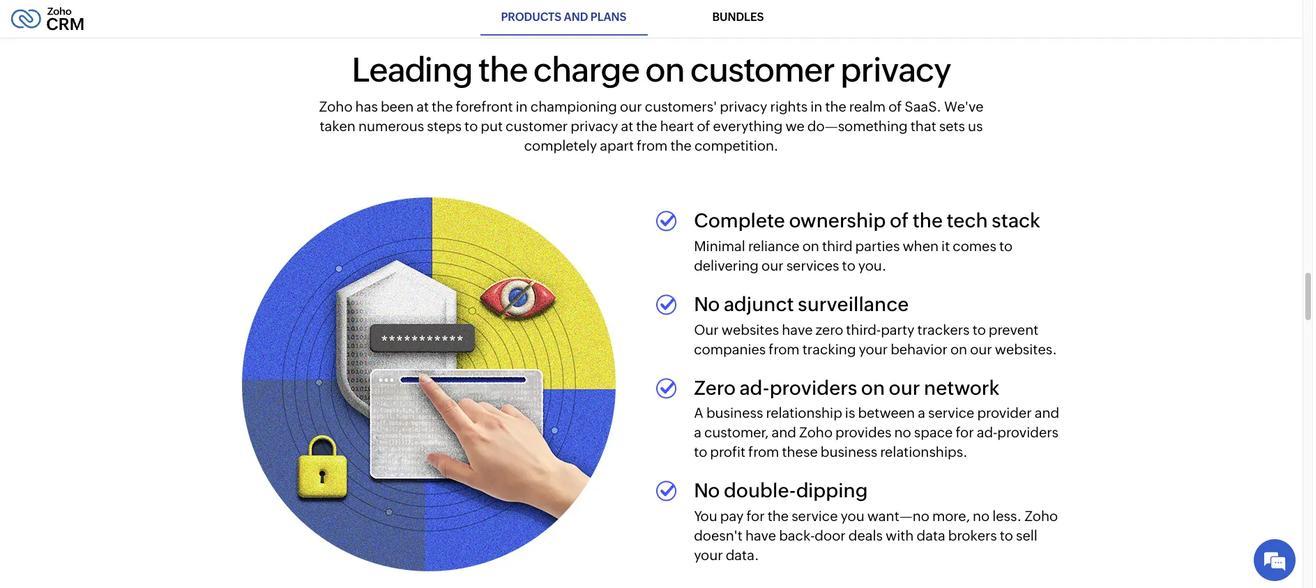 Task type: locate. For each thing, give the bounding box(es) containing it.
our up apart
[[620, 99, 642, 115]]

and up 'these'
[[772, 424, 797, 440]]

1 no from the top
[[694, 293, 720, 315]]

complete
[[694, 210, 786, 232]]

comes
[[953, 238, 997, 254]]

2 no from the top
[[694, 480, 720, 502]]

of right heart
[[697, 118, 711, 134]]

prevent
[[989, 321, 1039, 337]]

0 vertical spatial privacy
[[841, 50, 951, 89]]

trackers
[[918, 321, 970, 337]]

1 vertical spatial zoho
[[800, 424, 833, 440]]

the left heart
[[636, 118, 658, 134]]

on up customers'
[[646, 50, 685, 89]]

no inside no double-dipping you pay for the service you want—no more, no less. zoho doesn't have back-door deals with data brokers to sell your data.
[[694, 480, 720, 502]]

0 horizontal spatial have
[[746, 527, 777, 543]]

at up apart
[[621, 118, 634, 134]]

0 horizontal spatial a
[[694, 424, 702, 440]]

zoho inside zero ad-providers on our network a business relationship is between a service provider and a customer, and zoho provides no space for ad-providers to profit from these business relationships.
[[800, 424, 833, 440]]

1 horizontal spatial ad-
[[977, 424, 998, 440]]

space
[[915, 424, 953, 440]]

in right rights
[[811, 99, 823, 115]]

0 horizontal spatial at
[[417, 99, 429, 115]]

have up "data." at the bottom right of the page
[[746, 527, 777, 543]]

0 horizontal spatial for
[[747, 508, 765, 524]]

on up services
[[803, 238, 820, 254]]

on inside no adjunct surveillance our websites have zero third-party trackers to prevent companies from tracking your behavior on our websites.
[[951, 341, 968, 357]]

no
[[895, 424, 912, 440], [973, 508, 990, 524]]

0 horizontal spatial and
[[565, 10, 589, 24]]

1 vertical spatial business
[[821, 444, 878, 460]]

leading the charge on customer privacy
[[352, 50, 951, 89]]

the up "steps"
[[432, 99, 453, 115]]

to left put
[[465, 118, 478, 134]]

1 horizontal spatial providers
[[998, 424, 1059, 440]]

customer up rights
[[691, 50, 835, 89]]

customer inside zoho has been at the forefront in championing our customers' privacy rights in the realm of saas. we've taken numerous steps to put customer privacy at the heart of everything we do—something that sets us completely apart from the competition.
[[506, 118, 568, 134]]

our up between on the right bottom of the page
[[889, 377, 921, 399]]

have
[[782, 321, 813, 337], [746, 527, 777, 543]]

your inside no double-dipping you pay for the service you want—no more, no less. zoho doesn't have back-door deals with data brokers to sell your data.
[[694, 547, 723, 563]]

your
[[859, 341, 888, 357], [694, 547, 723, 563]]

privacy
[[841, 50, 951, 89], [720, 99, 768, 115], [571, 118, 618, 134]]

parties
[[856, 238, 900, 254]]

zero ad-providers on our network a business relationship is between a service provider and a customer, and zoho provides no space for ad-providers to profit from these business relationships.
[[694, 377, 1060, 460]]

0 horizontal spatial your
[[694, 547, 723, 563]]

zoho inside zoho has been at the forefront in championing our customers' privacy rights in the realm of saas. we've taken numerous steps to put customer privacy at the heart of everything we do—something that sets us completely apart from the competition.
[[319, 99, 353, 115]]

ad- right zero
[[740, 377, 770, 399]]

1 vertical spatial from
[[769, 341, 800, 357]]

have left zero at the right of the page
[[782, 321, 813, 337]]

1 vertical spatial no
[[973, 508, 990, 524]]

a
[[918, 405, 926, 421], [694, 424, 702, 440]]

privacy up saas.
[[841, 50, 951, 89]]

of
[[889, 99, 902, 115], [697, 118, 711, 134], [890, 210, 909, 232]]

service inside no double-dipping you pay for the service you want—no more, no less. zoho doesn't have back-door deals with data brokers to sell your data.
[[792, 508, 838, 524]]

for inside zero ad-providers on our network a business relationship is between a service provider and a customer, and zoho provides no space for ad-providers to profit from these business relationships.
[[956, 424, 974, 440]]

our down prevent
[[971, 341, 993, 357]]

0 vertical spatial of
[[889, 99, 902, 115]]

for right pay
[[747, 508, 765, 524]]

your down doesn't
[[694, 547, 723, 563]]

1 vertical spatial at
[[621, 118, 634, 134]]

no up brokers
[[973, 508, 990, 524]]

0 vertical spatial have
[[782, 321, 813, 337]]

0 vertical spatial service
[[929, 405, 975, 421]]

on inside complete ownership of the tech stack minimal reliance on third parties when it comes to delivering our services to you.
[[803, 238, 820, 254]]

the inside no double-dipping you pay for the service you want—no more, no less. zoho doesn't have back-door deals with data brokers to sell your data.
[[768, 508, 789, 524]]

leading
[[352, 50, 473, 89]]

1 horizontal spatial in
[[811, 99, 823, 115]]

our down reliance
[[762, 258, 784, 274]]

no inside no adjunct surveillance our websites have zero third-party trackers to prevent companies from tracking your behavior on our websites.
[[694, 293, 720, 315]]

2 vertical spatial and
[[772, 424, 797, 440]]

a up space
[[918, 405, 926, 421]]

2 horizontal spatial and
[[1035, 405, 1060, 421]]

1 vertical spatial a
[[694, 424, 702, 440]]

the up forefront
[[479, 50, 528, 89]]

0 horizontal spatial business
[[707, 405, 764, 421]]

to
[[465, 118, 478, 134], [1000, 238, 1013, 254], [843, 258, 856, 274], [973, 321, 986, 337], [694, 444, 708, 460], [1000, 527, 1014, 543]]

providers down provider
[[998, 424, 1059, 440]]

our inside zoho has been at the forefront in championing our customers' privacy rights in the realm of saas. we've taken numerous steps to put customer privacy at the heart of everything we do—something that sets us completely apart from the competition.
[[620, 99, 642, 115]]

service up space
[[929, 405, 975, 421]]

privacy up the everything on the top of page
[[720, 99, 768, 115]]

0 horizontal spatial service
[[792, 508, 838, 524]]

a down a
[[694, 424, 702, 440]]

no up you
[[694, 480, 720, 502]]

forefront
[[456, 99, 513, 115]]

from down heart
[[637, 138, 668, 154]]

customer up completely
[[506, 118, 568, 134]]

2 in from the left
[[811, 99, 823, 115]]

providers up relationship
[[770, 377, 858, 399]]

1 horizontal spatial and
[[772, 424, 797, 440]]

protecting customer privacy zoho crm image
[[242, 198, 616, 572]]

for
[[956, 424, 974, 440], [747, 508, 765, 524]]

no adjunct surveillance our websites have zero third-party trackers to prevent companies from tracking your behavior on our websites.
[[694, 293, 1058, 357]]

1 vertical spatial your
[[694, 547, 723, 563]]

1 horizontal spatial no
[[973, 508, 990, 524]]

privacy down championing
[[571, 118, 618, 134]]

zoho up sell
[[1025, 508, 1059, 524]]

service
[[929, 405, 975, 421], [792, 508, 838, 524]]

ad- down provider
[[977, 424, 998, 440]]

at
[[417, 99, 429, 115], [621, 118, 634, 134]]

service up the door
[[792, 508, 838, 524]]

network
[[925, 377, 1000, 399]]

0 vertical spatial ad-
[[740, 377, 770, 399]]

0 horizontal spatial in
[[516, 99, 528, 115]]

no
[[694, 293, 720, 315], [694, 480, 720, 502]]

data
[[917, 527, 946, 543]]

2 horizontal spatial zoho
[[1025, 508, 1059, 524]]

of up "when" at the top
[[890, 210, 909, 232]]

of right realm
[[889, 99, 902, 115]]

your down third-
[[859, 341, 888, 357]]

0 vertical spatial and
[[565, 10, 589, 24]]

1 horizontal spatial at
[[621, 118, 634, 134]]

from
[[637, 138, 668, 154], [769, 341, 800, 357], [749, 444, 780, 460]]

on inside zero ad-providers on our network a business relationship is between a service provider and a customer, and zoho provides no space for ad-providers to profit from these business relationships.
[[862, 377, 886, 399]]

party
[[881, 321, 915, 337]]

to down third
[[843, 258, 856, 274]]

and right provider
[[1035, 405, 1060, 421]]

data.
[[726, 547, 760, 563]]

1 horizontal spatial customer
[[691, 50, 835, 89]]

2 vertical spatial of
[[890, 210, 909, 232]]

the up "when" at the top
[[913, 210, 943, 232]]

2 vertical spatial from
[[749, 444, 780, 460]]

1 vertical spatial customer
[[506, 118, 568, 134]]

and
[[565, 10, 589, 24], [1035, 405, 1060, 421], [772, 424, 797, 440]]

to inside zero ad-providers on our network a business relationship is between a service provider and a customer, and zoho provides no space for ad-providers to profit from these business relationships.
[[694, 444, 708, 460]]

0 vertical spatial providers
[[770, 377, 858, 399]]

customer
[[691, 50, 835, 89], [506, 118, 568, 134]]

at right been
[[417, 99, 429, 115]]

and left the plans
[[565, 10, 589, 24]]

championing
[[531, 99, 618, 115]]

been
[[381, 99, 414, 115]]

products
[[502, 10, 562, 24]]

profit
[[711, 444, 746, 460]]

0 horizontal spatial zoho
[[319, 99, 353, 115]]

from inside zero ad-providers on our network a business relationship is between a service provider and a customer, and zoho provides no space for ad-providers to profit from these business relationships.
[[749, 444, 780, 460]]

1 vertical spatial privacy
[[720, 99, 768, 115]]

service inside zero ad-providers on our network a business relationship is between a service provider and a customer, and zoho provides no space for ad-providers to profit from these business relationships.
[[929, 405, 975, 421]]

1 horizontal spatial for
[[956, 424, 974, 440]]

in right forefront
[[516, 99, 528, 115]]

the down heart
[[671, 138, 692, 154]]

1 vertical spatial and
[[1035, 405, 1060, 421]]

you
[[694, 508, 718, 524]]

zoho up taken
[[319, 99, 353, 115]]

double-
[[724, 480, 797, 502]]

from down websites
[[769, 341, 800, 357]]

to down "less."
[[1000, 527, 1014, 543]]

the
[[479, 50, 528, 89], [432, 99, 453, 115], [826, 99, 847, 115], [636, 118, 658, 134], [671, 138, 692, 154], [913, 210, 943, 232], [768, 508, 789, 524]]

providers
[[770, 377, 858, 399], [998, 424, 1059, 440]]

1 vertical spatial have
[[746, 527, 777, 543]]

0 vertical spatial for
[[956, 424, 974, 440]]

0 vertical spatial a
[[918, 405, 926, 421]]

apart
[[600, 138, 634, 154]]

0 vertical spatial zoho
[[319, 99, 353, 115]]

the up back-
[[768, 508, 789, 524]]

1 in from the left
[[516, 99, 528, 115]]

to down stack
[[1000, 238, 1013, 254]]

no for no double-dipping
[[694, 480, 720, 502]]

our
[[620, 99, 642, 115], [762, 258, 784, 274], [971, 341, 993, 357], [889, 377, 921, 399]]

for right space
[[956, 424, 974, 440]]

you
[[841, 508, 865, 524]]

1 vertical spatial service
[[792, 508, 838, 524]]

to left prevent
[[973, 321, 986, 337]]

do—something
[[808, 118, 908, 134]]

with
[[886, 527, 914, 543]]

0 vertical spatial no
[[895, 424, 912, 440]]

0 horizontal spatial no
[[895, 424, 912, 440]]

completely
[[524, 138, 597, 154]]

1 horizontal spatial your
[[859, 341, 888, 357]]

0 vertical spatial from
[[637, 138, 668, 154]]

on up between on the right bottom of the page
[[862, 377, 886, 399]]

1 vertical spatial no
[[694, 480, 720, 502]]

business up the customer,
[[707, 405, 764, 421]]

on down trackers
[[951, 341, 968, 357]]

relationships.
[[881, 444, 968, 460]]

from down the customer,
[[749, 444, 780, 460]]

1 horizontal spatial privacy
[[720, 99, 768, 115]]

0 vertical spatial your
[[859, 341, 888, 357]]

delivering
[[694, 258, 759, 274]]

plans
[[591, 10, 627, 24]]

0 horizontal spatial providers
[[770, 377, 858, 399]]

1 vertical spatial for
[[747, 508, 765, 524]]

zoho
[[319, 99, 353, 115], [800, 424, 833, 440], [1025, 508, 1059, 524]]

have inside no double-dipping you pay for the service you want—no more, no less. zoho doesn't have back-door deals with data brokers to sell your data.
[[746, 527, 777, 543]]

zoho down relationship
[[800, 424, 833, 440]]

2 vertical spatial zoho
[[1025, 508, 1059, 524]]

no up our
[[694, 293, 720, 315]]

1 horizontal spatial zoho
[[800, 424, 833, 440]]

services
[[787, 258, 840, 274]]

to left profit
[[694, 444, 708, 460]]

no down between on the right bottom of the page
[[895, 424, 912, 440]]

on
[[646, 50, 685, 89], [803, 238, 820, 254], [951, 341, 968, 357], [862, 377, 886, 399]]

2 vertical spatial privacy
[[571, 118, 618, 134]]

to inside no double-dipping you pay for the service you want—no more, no less. zoho doesn't have back-door deals with data brokers to sell your data.
[[1000, 527, 1014, 543]]

0 horizontal spatial customer
[[506, 118, 568, 134]]

1 horizontal spatial have
[[782, 321, 813, 337]]

0 vertical spatial no
[[694, 293, 720, 315]]

1 horizontal spatial service
[[929, 405, 975, 421]]

zoho has been at the forefront in championing our customers' privacy rights in the realm of saas. we've taken numerous steps to put customer privacy at the heart of everything we do—something that sets us completely apart from the competition.
[[319, 99, 984, 154]]

business down provides
[[821, 444, 878, 460]]

to inside zoho has been at the forefront in championing our customers' privacy rights in the realm of saas. we've taken numerous steps to put customer privacy at the heart of everything we do—something that sets us completely apart from the competition.
[[465, 118, 478, 134]]

business
[[707, 405, 764, 421], [821, 444, 878, 460]]



Task type: vqa. For each thing, say whether or not it's contained in the screenshot.
turns
no



Task type: describe. For each thing, give the bounding box(es) containing it.
adjunct
[[724, 293, 794, 315]]

you.
[[859, 258, 887, 274]]

steps
[[427, 118, 462, 134]]

no for no adjunct surveillance
[[694, 293, 720, 315]]

from inside no adjunct surveillance our websites have zero third-party trackers to prevent companies from tracking your behavior on our websites.
[[769, 341, 800, 357]]

0 horizontal spatial ad-
[[740, 377, 770, 399]]

have inside no adjunct surveillance our websites have zero third-party trackers to prevent companies from tracking your behavior on our websites.
[[782, 321, 813, 337]]

our
[[694, 321, 719, 337]]

has
[[356, 99, 378, 115]]

reliance
[[749, 238, 800, 254]]

when
[[903, 238, 939, 254]]

pay
[[721, 508, 744, 524]]

saas.
[[905, 99, 942, 115]]

zoho inside no double-dipping you pay for the service you want—no more, no less. zoho doesn't have back-door deals with data brokers to sell your data.
[[1025, 508, 1059, 524]]

taken
[[320, 118, 356, 134]]

stack
[[992, 210, 1041, 232]]

tech
[[947, 210, 988, 232]]

numerous
[[359, 118, 424, 134]]

no double-dipping you pay for the service you want—no more, no less. zoho doesn't have back-door deals with data brokers to sell your data.
[[694, 480, 1059, 563]]

2 horizontal spatial privacy
[[841, 50, 951, 89]]

us
[[968, 118, 983, 134]]

zero
[[816, 321, 844, 337]]

of inside complete ownership of the tech stack minimal reliance on third parties when it comes to delivering our services to you.
[[890, 210, 909, 232]]

provides
[[836, 424, 892, 440]]

minimal
[[694, 238, 746, 254]]

sets
[[940, 118, 966, 134]]

provider
[[978, 405, 1032, 421]]

the inside complete ownership of the tech stack minimal reliance on third parties when it comes to delivering our services to you.
[[913, 210, 943, 232]]

bundles
[[713, 10, 765, 24]]

rights
[[771, 99, 808, 115]]

behavior
[[891, 341, 948, 357]]

1 vertical spatial providers
[[998, 424, 1059, 440]]

put
[[481, 118, 503, 134]]

surveillance
[[798, 293, 909, 315]]

0 vertical spatial business
[[707, 405, 764, 421]]

products and plans
[[502, 10, 627, 24]]

brokers
[[949, 527, 998, 543]]

1 vertical spatial of
[[697, 118, 711, 134]]

complete ownership of the tech stack minimal reliance on third parties when it comes to delivering our services to you.
[[694, 210, 1041, 274]]

a
[[694, 405, 704, 421]]

third-
[[847, 321, 881, 337]]

realm
[[850, 99, 886, 115]]

tracking
[[803, 341, 857, 357]]

websites
[[722, 321, 780, 337]]

to inside no adjunct surveillance our websites have zero third-party trackers to prevent companies from tracking your behavior on our websites.
[[973, 321, 986, 337]]

less.
[[993, 508, 1022, 524]]

everything
[[714, 118, 783, 134]]

your inside no adjunct surveillance our websites have zero third-party trackers to prevent companies from tracking your behavior on our websites.
[[859, 341, 888, 357]]

0 horizontal spatial privacy
[[571, 118, 618, 134]]

0 vertical spatial customer
[[691, 50, 835, 89]]

third
[[823, 238, 853, 254]]

our inside zero ad-providers on our network a business relationship is between a service provider and a customer, and zoho provides no space for ad-providers to profit from these business relationships.
[[889, 377, 921, 399]]

relationship
[[766, 405, 843, 421]]

customers'
[[645, 99, 717, 115]]

is
[[846, 405, 856, 421]]

these
[[783, 444, 818, 460]]

1 horizontal spatial business
[[821, 444, 878, 460]]

no inside zero ad-providers on our network a business relationship is between a service provider and a customer, and zoho provides no space for ad-providers to profit from these business relationships.
[[895, 424, 912, 440]]

zero
[[694, 377, 736, 399]]

websites.
[[996, 341, 1058, 357]]

0 vertical spatial at
[[417, 99, 429, 115]]

companies
[[694, 341, 766, 357]]

ownership
[[789, 210, 886, 232]]

charge
[[534, 50, 640, 89]]

sell
[[1017, 527, 1038, 543]]

zoho crm logo image
[[10, 3, 84, 34]]

back-
[[780, 527, 815, 543]]

deals
[[849, 527, 883, 543]]

the up do—something
[[826, 99, 847, 115]]

doesn't
[[694, 527, 743, 543]]

it
[[942, 238, 950, 254]]

we
[[786, 118, 805, 134]]

that
[[911, 118, 937, 134]]

more,
[[933, 508, 970, 524]]

our inside no adjunct surveillance our websites have zero third-party trackers to prevent companies from tracking your behavior on our websites.
[[971, 341, 993, 357]]

competition.
[[695, 138, 779, 154]]

our inside complete ownership of the tech stack minimal reliance on third parties when it comes to delivering our services to you.
[[762, 258, 784, 274]]

we've
[[945, 99, 984, 115]]

for inside no double-dipping you pay for the service you want—no more, no less. zoho doesn't have back-door deals with data brokers to sell your data.
[[747, 508, 765, 524]]

customer,
[[705, 424, 769, 440]]

1 horizontal spatial a
[[918, 405, 926, 421]]

door
[[815, 527, 846, 543]]

between
[[859, 405, 916, 421]]

want—no
[[868, 508, 930, 524]]

dipping
[[797, 480, 868, 502]]

no inside no double-dipping you pay for the service you want—no more, no less. zoho doesn't have back-door deals with data brokers to sell your data.
[[973, 508, 990, 524]]

heart
[[661, 118, 694, 134]]

1 vertical spatial ad-
[[977, 424, 998, 440]]

from inside zoho has been at the forefront in championing our customers' privacy rights in the realm of saas. we've taken numerous steps to put customer privacy at the heart of everything we do—something that sets us completely apart from the competition.
[[637, 138, 668, 154]]



